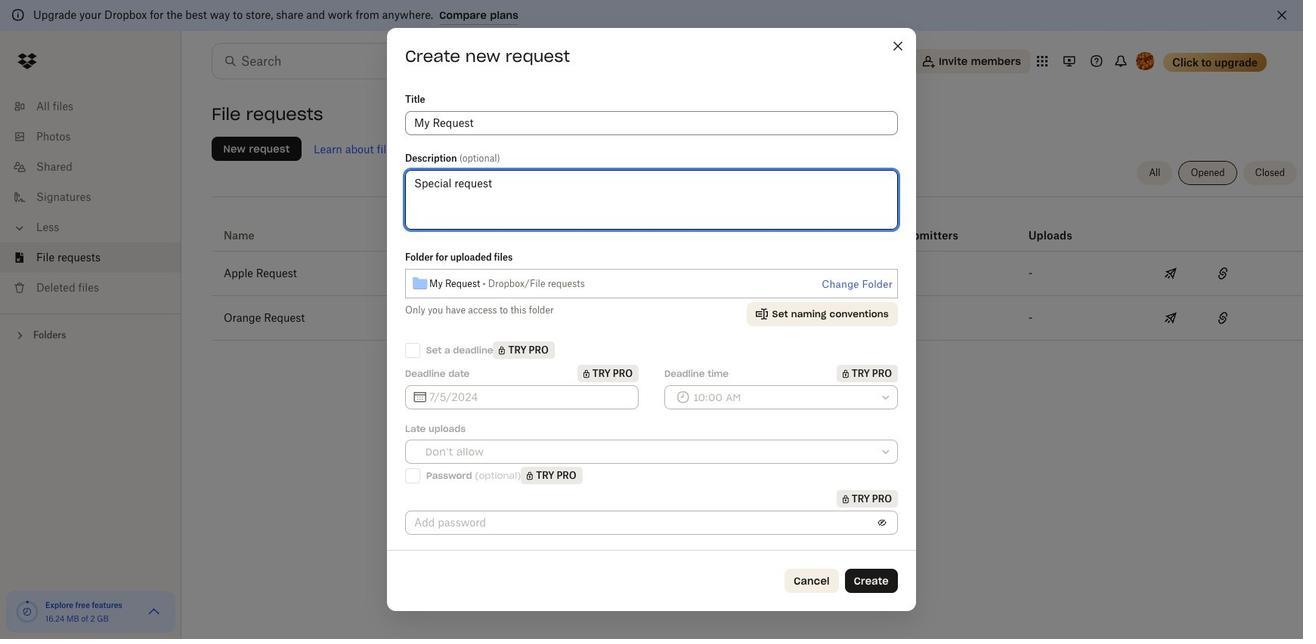 Task type: vqa. For each thing, say whether or not it's contained in the screenshot.
updated.
no



Task type: locate. For each thing, give the bounding box(es) containing it.
column header
[[898, 209, 959, 245], [1029, 209, 1089, 245]]

0 vertical spatial send email image
[[1162, 265, 1180, 283]]

list
[[0, 82, 181, 314]]

1 copy link image from the top
[[1214, 265, 1232, 283]]

1 vertical spatial send email image
[[1162, 309, 1180, 327]]

pro trial element
[[758, 227, 782, 245], [493, 342, 555, 359], [577, 365, 639, 382], [837, 365, 898, 382], [521, 467, 583, 485], [837, 491, 898, 508]]

2 row from the top
[[212, 252, 1303, 296]]

row
[[212, 203, 1303, 252], [212, 252, 1303, 296], [212, 296, 1303, 341]]

None text field
[[429, 389, 630, 406]]

Add password password field
[[414, 515, 870, 531]]

0 horizontal spatial column header
[[898, 209, 959, 245]]

row group
[[212, 252, 1303, 341]]

dropbox image
[[12, 46, 42, 76]]

copy link image
[[1214, 265, 1232, 283], [1214, 309, 1232, 327]]

send email image
[[1162, 265, 1180, 283], [1162, 309, 1180, 327]]

alert
[[0, 0, 1303, 31]]

Add any extra details about the request text field
[[405, 170, 898, 230]]

2 column header from the left
[[1029, 209, 1089, 245]]

2 copy link image from the top
[[1214, 309, 1232, 327]]

0 vertical spatial copy link image
[[1214, 265, 1232, 283]]

copy link image for 1st the send email icon from the bottom
[[1214, 309, 1232, 327]]

cell
[[1251, 252, 1303, 296]]

Explain what the request is for text field
[[414, 115, 889, 132]]

list item
[[0, 243, 181, 273]]

1 send email image from the top
[[1162, 265, 1180, 283]]

1 horizontal spatial column header
[[1029, 209, 1089, 245]]

1 vertical spatial copy link image
[[1214, 309, 1232, 327]]

dialog
[[387, 28, 916, 612]]

table
[[212, 203, 1303, 341]]



Task type: describe. For each thing, give the bounding box(es) containing it.
less image
[[12, 221, 27, 236]]

3 row from the top
[[212, 296, 1303, 341]]

pro trial element inside row
[[758, 227, 782, 245]]

copy link image for 1st the send email icon
[[1214, 265, 1232, 283]]

2 send email image from the top
[[1162, 309, 1180, 327]]

1 row from the top
[[212, 203, 1303, 252]]

1 column header from the left
[[898, 209, 959, 245]]



